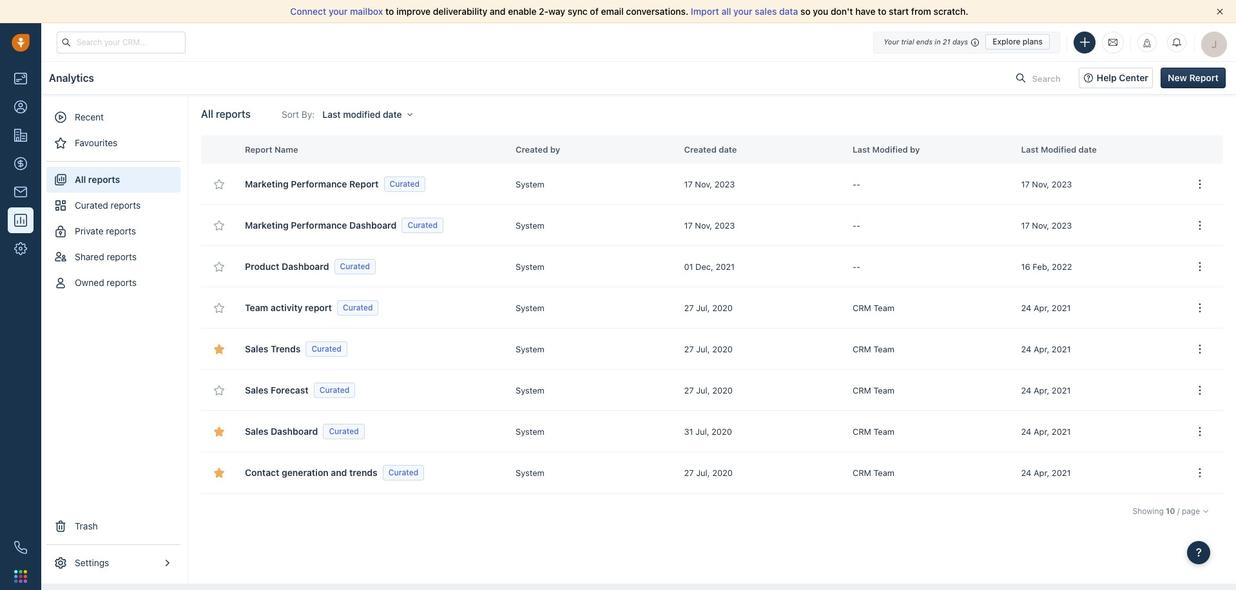 Task type: describe. For each thing, give the bounding box(es) containing it.
ends
[[917, 37, 933, 46]]

what's new image
[[1143, 38, 1152, 47]]

connect your mailbox to improve deliverability and enable 2-way sync of email conversations. import all your sales data so you don't have to start from scratch.
[[290, 6, 969, 17]]

freshworks switcher image
[[14, 571, 27, 583]]

close image
[[1217, 8, 1224, 15]]

you
[[813, 6, 829, 17]]

2 to from the left
[[878, 6, 887, 17]]

so
[[801, 6, 811, 17]]

sales
[[755, 6, 777, 17]]

your trial ends in 21 days
[[884, 37, 969, 46]]

in
[[935, 37, 941, 46]]

from
[[912, 6, 932, 17]]

connect
[[290, 6, 326, 17]]

trial
[[902, 37, 915, 46]]

send email image
[[1109, 37, 1118, 48]]

improve
[[397, 6, 431, 17]]

data
[[780, 6, 799, 17]]

sync
[[568, 6, 588, 17]]

have
[[856, 6, 876, 17]]

mailbox
[[350, 6, 383, 17]]



Task type: locate. For each thing, give the bounding box(es) containing it.
0 horizontal spatial your
[[329, 6, 348, 17]]

don't
[[831, 6, 854, 17]]

all
[[722, 6, 732, 17]]

your right all
[[734, 6, 753, 17]]

explore
[[993, 37, 1021, 46]]

import all your sales data link
[[691, 6, 801, 17]]

your
[[884, 37, 900, 46]]

1 your from the left
[[329, 6, 348, 17]]

Search your CRM... text field
[[57, 31, 186, 53]]

way
[[549, 6, 566, 17]]

to left start
[[878, 6, 887, 17]]

and
[[490, 6, 506, 17]]

2 your from the left
[[734, 6, 753, 17]]

deliverability
[[433, 6, 488, 17]]

phone image
[[14, 542, 27, 555]]

start
[[889, 6, 909, 17]]

explore plans
[[993, 37, 1043, 46]]

to right mailbox
[[386, 6, 394, 17]]

explore plans link
[[986, 34, 1050, 50]]

1 to from the left
[[386, 6, 394, 17]]

1 horizontal spatial to
[[878, 6, 887, 17]]

your
[[329, 6, 348, 17], [734, 6, 753, 17]]

0 horizontal spatial to
[[386, 6, 394, 17]]

conversations.
[[626, 6, 689, 17]]

your left mailbox
[[329, 6, 348, 17]]

plans
[[1023, 37, 1043, 46]]

of
[[590, 6, 599, 17]]

email
[[601, 6, 624, 17]]

phone element
[[8, 535, 34, 561]]

21
[[943, 37, 951, 46]]

scratch.
[[934, 6, 969, 17]]

connect your mailbox link
[[290, 6, 386, 17]]

2-
[[539, 6, 549, 17]]

to
[[386, 6, 394, 17], [878, 6, 887, 17]]

enable
[[508, 6, 537, 17]]

1 horizontal spatial your
[[734, 6, 753, 17]]

import
[[691, 6, 719, 17]]

days
[[953, 37, 969, 46]]



Task type: vqa. For each thing, say whether or not it's contained in the screenshot.
first Want to see how CRM Gold can help you meet your sales goals? link from the bottom of the page
no



